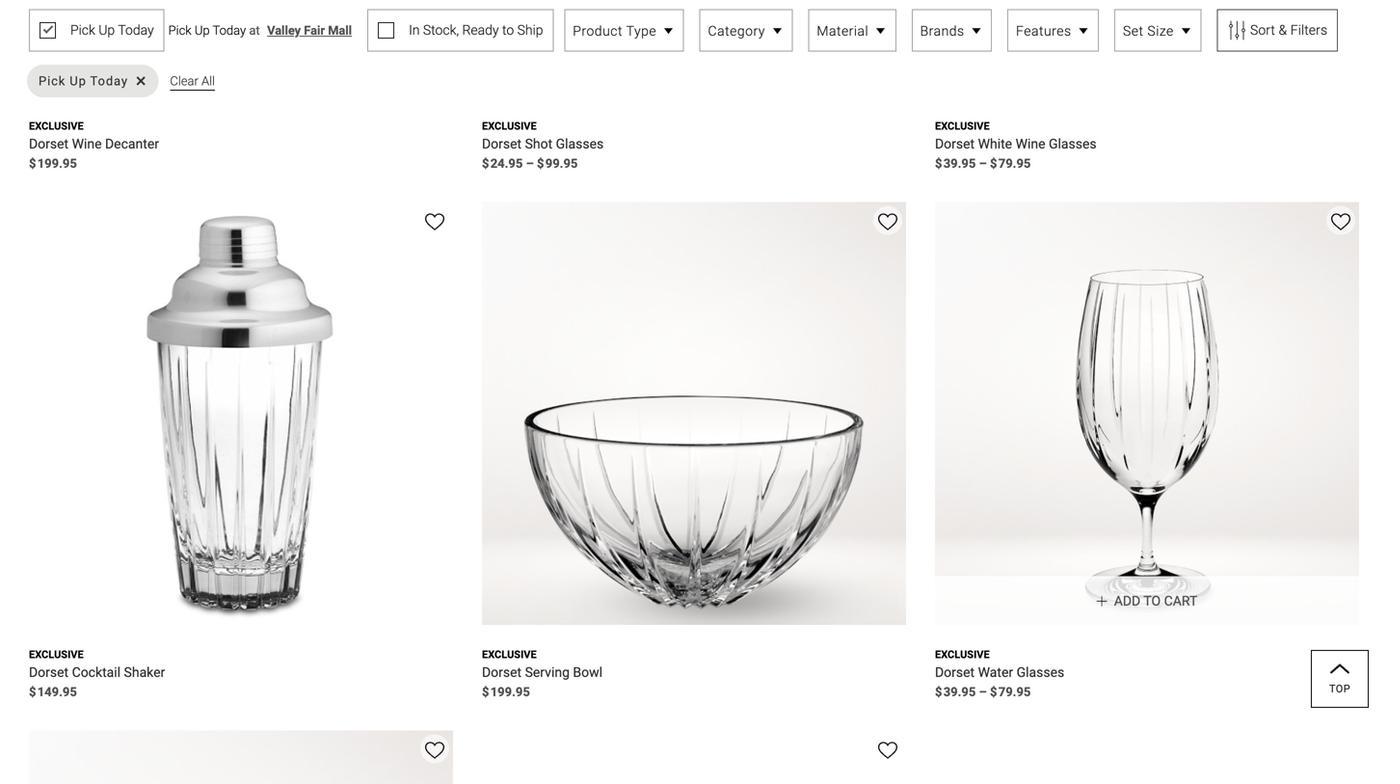 Task type: locate. For each thing, give the bounding box(es) containing it.
79.95 inside "exclusive dorset water glasses $ 39.95 – $ 79.95"
[[999, 685, 1031, 699]]

$
[[29, 156, 36, 171], [482, 156, 489, 171], [537, 156, 544, 171], [936, 156, 943, 171], [991, 156, 998, 171], [29, 685, 36, 699], [482, 685, 489, 699], [936, 685, 943, 699], [991, 685, 998, 699]]

dorset white wine glasses link
[[936, 136, 1097, 152]]

1 79.95 from the top
[[999, 156, 1031, 171]]

1 horizontal spatial up
[[195, 23, 210, 38]]

dorset down the pick up today
[[29, 136, 69, 152]]

39.95
[[944, 156, 976, 171], [944, 685, 976, 699]]

0 horizontal spatial to
[[502, 22, 514, 38]]

$ down dorset wine decanter link
[[29, 156, 36, 171]]

2 wine from the left
[[1016, 136, 1046, 152]]

exclusive up white at the right top
[[936, 120, 990, 132]]

exclusive element
[[29, 120, 84, 132], [482, 120, 537, 132], [936, 120, 990, 132], [29, 649, 84, 661], [482, 649, 537, 661], [936, 649, 990, 661]]

up up all
[[195, 23, 210, 38]]

2 horizontal spatial pick
[[168, 23, 192, 38]]

– inside 'exclusive dorset shot glasses $ 24.95 – $ 99.95'
[[526, 156, 534, 171]]

–
[[526, 156, 534, 171], [980, 156, 987, 171], [980, 685, 987, 699]]

1 wine from the left
[[72, 136, 102, 152]]

dorset cocktail shaker image
[[29, 202, 453, 625]]

exclusive element up white at the right top
[[936, 120, 990, 132]]

0 vertical spatial 39.95
[[944, 156, 976, 171]]

exclusive
[[29, 120, 84, 132], [482, 120, 537, 132], [936, 120, 990, 132], [29, 649, 84, 661], [482, 649, 537, 661], [936, 649, 990, 661]]

$ down white at the right top
[[991, 156, 998, 171]]

pick left up
[[39, 74, 66, 88]]

2 39.95 from the top
[[944, 685, 976, 699]]

dorset shot glasses image
[[482, 0, 907, 96]]

1 39.95 from the top
[[944, 156, 976, 171]]

exclusive inside exclusive dorset wine decanter $ 199.95
[[29, 120, 84, 132]]

to left ship
[[502, 22, 514, 38]]

up
[[99, 22, 115, 38], [195, 23, 210, 38]]

39.95 down dorset water glasses link
[[944, 685, 976, 699]]

glasses inside "exclusive dorset water glasses $ 39.95 – $ 79.95"
[[1017, 664, 1065, 680]]

wine left decanter
[[72, 136, 102, 152]]

$ left 24.95
[[482, 156, 489, 171]]

pick right pick up today checkbox
[[70, 22, 95, 38]]

1 vertical spatial 79.95
[[999, 685, 1031, 699]]

1 vertical spatial to
[[1144, 593, 1161, 609]]

exclusive for serving
[[482, 649, 537, 661]]

– down shot
[[526, 156, 534, 171]]

add to cart
[[1115, 593, 1198, 609]]

size
[[1148, 23, 1175, 39]]

dorset left white at the right top
[[936, 136, 975, 152]]

brands
[[921, 23, 965, 39]]

exclusive inside exclusive dorset white wine glasses $ 39.95 – $ 79.95
[[936, 120, 990, 132]]

glasses for dorset water glasses
[[1017, 664, 1065, 680]]

dorset up 149.95
[[29, 664, 69, 680]]

dorset inside "exclusive dorset serving bowl $ 199.95"
[[482, 664, 522, 680]]

79.95 down dorset water glasses link
[[999, 685, 1031, 699]]

199.95 inside "exclusive dorset serving bowl $ 199.95"
[[491, 685, 530, 699]]

0 horizontal spatial pick
[[39, 74, 66, 88]]

in
[[409, 22, 420, 38]]

0 vertical spatial 79.95
[[999, 156, 1031, 171]]

cart
[[1165, 593, 1198, 609]]

dorset water glasses image
[[936, 202, 1360, 625]]

dorset left "serving" at the left bottom of page
[[482, 664, 522, 680]]

dorset wine decanter link
[[29, 136, 159, 152]]

category
[[708, 23, 766, 39]]

exclusive inside exclusive dorset cocktail shaker $ 149.95
[[29, 649, 84, 661]]

exclusive element up dorset serving bowl link
[[482, 649, 537, 661]]

– inside exclusive dorset white wine glasses $ 39.95 – $ 79.95
[[980, 156, 987, 171]]

features button
[[1009, 10, 1099, 51]]

exclusive inside 'exclusive dorset shot glasses $ 24.95 – $ 99.95'
[[482, 120, 537, 132]]

exclusive for wine
[[29, 120, 84, 132]]

exclusive element up dorset wine decanter link
[[29, 120, 84, 132]]

material button
[[810, 10, 896, 51]]

exclusive for cocktail
[[29, 649, 84, 661]]

199.95 for wine
[[37, 156, 77, 171]]

valley
[[267, 23, 301, 38]]

199.95
[[37, 156, 77, 171], [491, 685, 530, 699]]

dorset left 'water'
[[936, 664, 975, 680]]

– inside "exclusive dorset water glasses $ 39.95 – $ 79.95"
[[980, 685, 987, 699]]

1 horizontal spatial wine
[[1016, 136, 1046, 152]]

cocktail
[[72, 664, 121, 680]]

199.95 down dorset serving bowl link
[[491, 685, 530, 699]]

dorset for dorset serving bowl
[[482, 664, 522, 680]]

product type
[[573, 23, 657, 39]]

exclusive up dorset serving bowl link
[[482, 649, 537, 661]]

fair
[[304, 23, 325, 38]]

today for pick up today at valley fair mall
[[213, 23, 246, 38]]

dorset cocktail shaker link
[[29, 664, 165, 680]]

dorset white wine glasses image
[[936, 0, 1360, 96]]

dorset inside 'exclusive dorset shot glasses $ 24.95 – $ 99.95'
[[482, 136, 522, 152]]

today right up
[[90, 74, 128, 88]]

$ down dorset serving bowl link
[[482, 685, 489, 699]]

sort
[[1251, 23, 1276, 38]]

dorset for dorset wine decanter
[[29, 136, 69, 152]]

all
[[202, 74, 215, 88]]

glasses right white at the right top
[[1049, 136, 1097, 152]]

exclusive inside "exclusive dorset water glasses $ 39.95 – $ 79.95"
[[936, 649, 990, 661]]

pick up today
[[70, 22, 154, 38]]

dorset
[[29, 136, 69, 152], [482, 136, 522, 152], [936, 136, 975, 152], [29, 664, 69, 680], [482, 664, 522, 680], [936, 664, 975, 680]]

wine right white at the right top
[[1016, 136, 1046, 152]]

glasses up 99.95 on the top of the page
[[556, 136, 604, 152]]

exclusive up shot
[[482, 120, 537, 132]]

1 vertical spatial 39.95
[[944, 685, 976, 699]]

clear all button
[[170, 72, 215, 91]]

exclusive dorset white wine glasses $ 39.95 – $ 79.95
[[936, 120, 1097, 171]]

$ left 149.95
[[29, 685, 36, 699]]

exclusive dorset water glasses $ 39.95 – $ 79.95
[[936, 649, 1065, 699]]

exclusive inside "exclusive dorset serving bowl $ 199.95"
[[482, 649, 537, 661]]

brands button
[[913, 10, 992, 51]]

1 vertical spatial 199.95
[[491, 685, 530, 699]]

exclusive dorset wine decanter $ 199.95
[[29, 120, 159, 171]]

dorset up 24.95
[[482, 136, 522, 152]]

dorset shot glasses link
[[482, 136, 604, 152]]

exclusive element up 'water'
[[936, 649, 990, 661]]

pick up 'clear'
[[168, 23, 192, 38]]

1 horizontal spatial 199.95
[[491, 685, 530, 699]]

0 horizontal spatial 199.95
[[37, 156, 77, 171]]

79.95 down dorset white wine glasses link
[[999, 156, 1031, 171]]

shot
[[525, 136, 553, 152]]

today left the at
[[213, 23, 246, 38]]

today up pick up today button
[[118, 22, 154, 38]]

79.95
[[999, 156, 1031, 171], [999, 685, 1031, 699]]

0 vertical spatial 199.95
[[37, 156, 77, 171]]

exclusive element for water
[[936, 649, 990, 661]]

add to cart link
[[936, 591, 1360, 611]]

$ inside exclusive dorset cocktail shaker $ 149.95
[[29, 685, 36, 699]]

today
[[118, 22, 154, 38], [213, 23, 246, 38], [90, 74, 128, 88]]

pick up today button
[[27, 65, 159, 97]]

39.95 down dorset white wine glasses link
[[944, 156, 976, 171]]

199.95 down dorset wine decanter link
[[37, 156, 77, 171]]

1 horizontal spatial pick
[[70, 22, 95, 38]]

– down 'water'
[[980, 685, 987, 699]]

up up pick up today button
[[99, 22, 115, 38]]

glasses
[[556, 136, 604, 152], [1049, 136, 1097, 152], [1017, 664, 1065, 680]]

pick
[[70, 22, 95, 38], [168, 23, 192, 38], [39, 74, 66, 88]]

clear all
[[170, 74, 215, 88]]

0 horizontal spatial up
[[99, 22, 115, 38]]

valley fair mall link
[[267, 23, 352, 38]]

pick inside button
[[39, 74, 66, 88]]

type
[[627, 23, 657, 39]]

set size button
[[1116, 10, 1201, 51]]

product
[[573, 23, 623, 39]]

dorset inside exclusive dorset cocktail shaker $ 149.95
[[29, 664, 69, 680]]

dorset inside "exclusive dorset water glasses $ 39.95 – $ 79.95"
[[936, 664, 975, 680]]

exclusive up 149.95
[[29, 649, 84, 661]]

– down white at the right top
[[980, 156, 987, 171]]

dorset for dorset shot glasses
[[482, 136, 522, 152]]

exclusive up dorset wine decanter link
[[29, 120, 84, 132]]

exclusive up 'water'
[[936, 649, 990, 661]]

exclusive element for cocktail
[[29, 649, 84, 661]]

in stock, ready to ship
[[409, 22, 543, 38]]

material
[[817, 23, 869, 39]]

2 79.95 from the top
[[999, 685, 1031, 699]]

to
[[502, 22, 514, 38], [1144, 593, 1161, 609]]

exclusive dorset serving bowl $ 199.95
[[482, 649, 603, 699]]

199.95 inside exclusive dorset wine decanter $ 199.95
[[37, 156, 77, 171]]

wine
[[72, 136, 102, 152], [1016, 136, 1046, 152]]

exclusive element up 149.95
[[29, 649, 84, 661]]

exclusive element up shot
[[482, 120, 537, 132]]

stock,
[[423, 22, 459, 38]]

pick for pick up today
[[70, 22, 95, 38]]

glasses inside 'exclusive dorset shot glasses $ 24.95 – $ 99.95'
[[556, 136, 604, 152]]

category button
[[701, 10, 792, 51]]

dorset inside exclusive dorset wine decanter $ 199.95
[[29, 136, 69, 152]]

0 horizontal spatial wine
[[72, 136, 102, 152]]

39.95 inside exclusive dorset white wine glasses $ 39.95 – $ 79.95
[[944, 156, 976, 171]]

exclusive element for wine
[[29, 120, 84, 132]]

set
[[1124, 23, 1144, 39]]

ship
[[518, 22, 543, 38]]

dorset ice bucket image
[[482, 731, 907, 784]]

add
[[1115, 593, 1141, 609]]

$ down dorset water glasses link
[[936, 685, 943, 699]]

to right add
[[1144, 593, 1161, 609]]

today for pick up today
[[118, 22, 154, 38]]

sort & filters
[[1251, 23, 1328, 38]]

pick for pick up today
[[39, 74, 66, 88]]

glasses right 'water'
[[1017, 664, 1065, 680]]

dorset inside exclusive dorset white wine glasses $ 39.95 – $ 79.95
[[936, 136, 975, 152]]

at
[[249, 23, 260, 38]]

1 horizontal spatial to
[[1144, 593, 1161, 609]]

– for shot
[[526, 156, 534, 171]]

today inside button
[[90, 74, 128, 88]]



Task type: describe. For each thing, give the bounding box(es) containing it.
dorset serving bowl image
[[482, 202, 907, 625]]

exclusive element for shot
[[482, 120, 537, 132]]

199.95 for serving
[[491, 685, 530, 699]]

glasses inside exclusive dorset white wine glasses $ 39.95 – $ 79.95
[[1049, 136, 1097, 152]]

sort & filters button
[[1218, 9, 1339, 52]]

dorset water glasses link
[[936, 664, 1065, 680]]

dorset wine decanter image
[[29, 0, 453, 96]]

pick up today
[[39, 74, 128, 88]]

pick for pick up today at valley fair mall
[[168, 23, 192, 38]]

exclusive element for serving
[[482, 649, 537, 661]]

water
[[979, 664, 1014, 680]]

dorset cake stand image
[[29, 731, 453, 784]]

white
[[979, 136, 1013, 152]]

dorset for dorset water glasses
[[936, 664, 975, 680]]

wine inside exclusive dorset white wine glasses $ 39.95 – $ 79.95
[[1016, 136, 1046, 152]]

149.95
[[37, 685, 77, 699]]

&
[[1279, 23, 1288, 38]]

99.95
[[546, 156, 578, 171]]

In Stock, Ready to Ship checkbox
[[378, 22, 395, 39]]

wine inside exclusive dorset wine decanter $ 199.95
[[72, 136, 102, 152]]

dorset for dorset white wine glasses
[[936, 136, 975, 152]]

dorset serving bowl link
[[482, 664, 603, 680]]

$ down 'water'
[[991, 685, 998, 699]]

0 vertical spatial to
[[502, 22, 514, 38]]

pick up today at valley fair mall
[[168, 23, 352, 38]]

glasses for dorset shot glasses
[[556, 136, 604, 152]]

dorset for dorset cocktail shaker
[[29, 664, 69, 680]]

exclusive dorset shot glasses $ 24.95 – $ 99.95
[[482, 120, 604, 171]]

– for water
[[980, 685, 987, 699]]

bowl
[[573, 664, 603, 680]]

serving
[[525, 664, 570, 680]]

24.95
[[491, 156, 523, 171]]

today for pick up today
[[90, 74, 128, 88]]

decanter
[[105, 136, 159, 152]]

39.95 inside "exclusive dorset water glasses $ 39.95 – $ 79.95"
[[944, 685, 976, 699]]

shaker
[[124, 664, 165, 680]]

features
[[1017, 23, 1072, 39]]

exclusive for shot
[[482, 120, 537, 132]]

exclusive dorset cocktail shaker $ 149.95
[[29, 649, 165, 699]]

$ inside exclusive dorset wine decanter $ 199.95
[[29, 156, 36, 171]]

mall
[[328, 23, 352, 38]]

$ inside "exclusive dorset serving bowl $ 199.95"
[[482, 685, 489, 699]]

set size
[[1124, 23, 1175, 39]]

$ down shot
[[537, 156, 544, 171]]

product type button
[[566, 10, 684, 51]]

filters
[[1291, 23, 1328, 38]]

$ down dorset white wine glasses link
[[936, 156, 943, 171]]

exclusive for water
[[936, 649, 990, 661]]

up
[[70, 74, 87, 88]]

up for pick up today
[[99, 22, 115, 38]]

exclusive element for white
[[936, 120, 990, 132]]

79.95 inside exclusive dorset white wine glasses $ 39.95 – $ 79.95
[[999, 156, 1031, 171]]

clear
[[170, 74, 199, 88]]

exclusive for white
[[936, 120, 990, 132]]

ready
[[463, 22, 499, 38]]

Pick Up Today checkbox
[[40, 22, 56, 39]]

up for pick up today at valley fair mall
[[195, 23, 210, 38]]



Task type: vqa. For each thing, say whether or not it's contained in the screenshot.
ADD TO CART
yes



